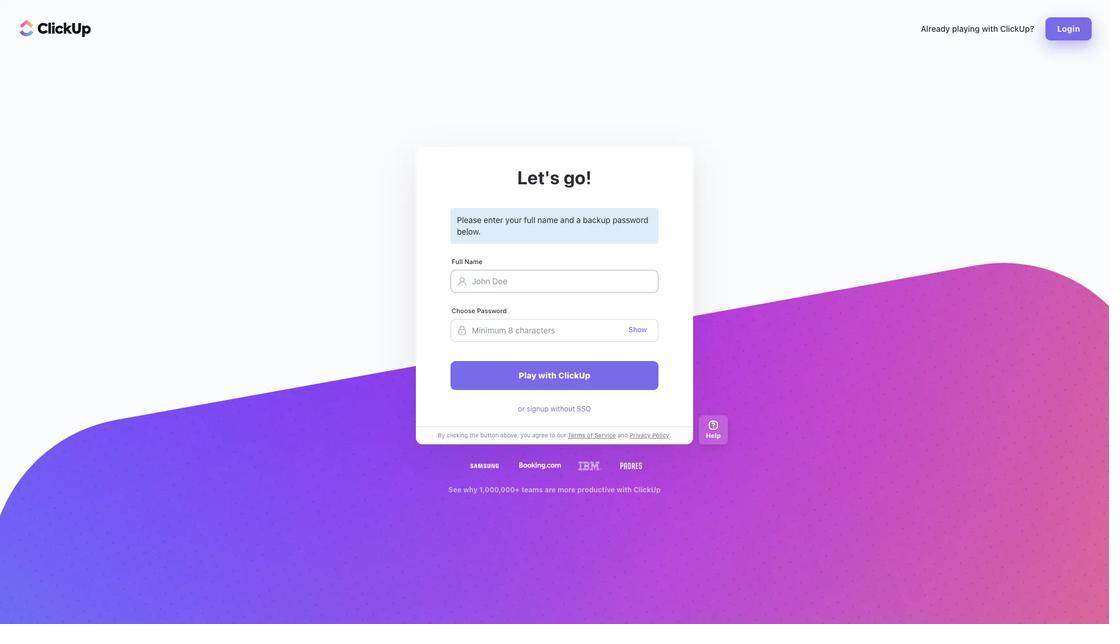 Task type: locate. For each thing, give the bounding box(es) containing it.
with
[[982, 24, 999, 34], [539, 370, 557, 380], [617, 485, 632, 494]]

2 vertical spatial with
[[617, 485, 632, 494]]

and left a at the right top
[[561, 215, 574, 225]]

clickup up sso
[[559, 370, 591, 380]]

terms
[[568, 432, 586, 439]]

to
[[550, 432, 556, 439]]

0 horizontal spatial and
[[561, 215, 574, 225]]

help link
[[699, 415, 728, 444]]

with right play on the bottom left of page
[[539, 370, 557, 380]]

our
[[557, 432, 566, 439]]

please
[[457, 215, 482, 225]]

1 vertical spatial clickup
[[634, 485, 661, 494]]

password
[[613, 215, 649, 225]]

1 vertical spatial and
[[618, 432, 628, 439]]

terms of service link
[[566, 431, 618, 440]]

0 vertical spatial clickup
[[559, 370, 591, 380]]

0 vertical spatial and
[[561, 215, 574, 225]]

0 horizontal spatial clickup
[[559, 370, 591, 380]]

with right playing
[[982, 24, 999, 34]]

show
[[629, 325, 647, 334]]

1 horizontal spatial with
[[617, 485, 632, 494]]

teams
[[522, 485, 543, 494]]

your
[[506, 215, 522, 225]]

choose password
[[452, 307, 507, 314]]

and
[[561, 215, 574, 225], [618, 432, 628, 439]]

1,000,000+
[[480, 485, 520, 494]]

and left 'privacy'
[[618, 432, 628, 439]]

service
[[595, 432, 616, 439]]

clickup right productive
[[634, 485, 661, 494]]

without
[[551, 404, 575, 413]]

clicking
[[447, 432, 468, 439]]

policy
[[653, 432, 670, 439]]

see why 1,000,000+ teams are more productive with clickup
[[449, 485, 661, 494]]

you
[[521, 432, 531, 439]]

login
[[1058, 24, 1081, 34]]

with right productive
[[617, 485, 632, 494]]

enter
[[484, 215, 503, 225]]

let's
[[518, 167, 560, 189]]

privacy policy link
[[628, 431, 670, 440]]

sign up element
[[451, 208, 659, 390]]

above,
[[501, 432, 519, 439]]

1 vertical spatial with
[[539, 370, 557, 380]]

Choose Password password field
[[451, 319, 659, 342]]

or signup without sso link
[[518, 404, 591, 414]]

name
[[538, 215, 558, 225]]

a
[[577, 215, 581, 225]]

privacy
[[630, 432, 651, 439]]

1 horizontal spatial and
[[618, 432, 628, 439]]

play with clickup
[[519, 370, 591, 380]]

productive
[[578, 485, 615, 494]]

password
[[477, 307, 507, 314]]

the
[[470, 432, 479, 439]]

play with clickup button
[[451, 361, 659, 390]]

more
[[558, 485, 576, 494]]

agree
[[533, 432, 548, 439]]

0 vertical spatial with
[[982, 24, 999, 34]]

or signup without sso
[[518, 404, 591, 413]]

0 horizontal spatial with
[[539, 370, 557, 380]]

clickup
[[559, 370, 591, 380], [634, 485, 661, 494]]

with inside "button"
[[539, 370, 557, 380]]

1 horizontal spatial clickup
[[634, 485, 661, 494]]



Task type: vqa. For each thing, say whether or not it's contained in the screenshot.
Privacy Policy LINK
yes



Task type: describe. For each thing, give the bounding box(es) containing it.
go!
[[564, 167, 592, 189]]

backup
[[583, 215, 611, 225]]

why
[[463, 485, 478, 494]]

of
[[587, 432, 593, 439]]

already
[[921, 24, 951, 34]]

.
[[670, 432, 672, 439]]

login link
[[1046, 17, 1092, 40]]

clickup - home image
[[20, 20, 91, 37]]

clickup inside "button"
[[559, 370, 591, 380]]

see
[[449, 485, 462, 494]]

please enter your full name and a backup password below.
[[457, 215, 649, 236]]

help
[[706, 432, 721, 439]]

full
[[452, 258, 463, 265]]

by clicking the button above, you agree to our terms of service and privacy policy .
[[438, 432, 672, 439]]

full
[[524, 215, 536, 225]]

show link
[[629, 325, 647, 334]]

name
[[465, 258, 483, 265]]

or
[[518, 404, 525, 413]]

let's go!
[[518, 167, 592, 189]]

2 horizontal spatial with
[[982, 24, 999, 34]]

button
[[481, 432, 499, 439]]

sso
[[577, 404, 591, 413]]

playing
[[953, 24, 980, 34]]

choose
[[452, 307, 475, 314]]

below.
[[457, 227, 481, 236]]

and inside please enter your full name and a backup password below.
[[561, 215, 574, 225]]

play
[[519, 370, 537, 380]]

signup
[[527, 404, 549, 413]]

already playing with clickup?
[[921, 24, 1035, 34]]

are
[[545, 485, 556, 494]]

full name
[[452, 258, 483, 265]]

by
[[438, 432, 445, 439]]

clickup?
[[1001, 24, 1035, 34]]



